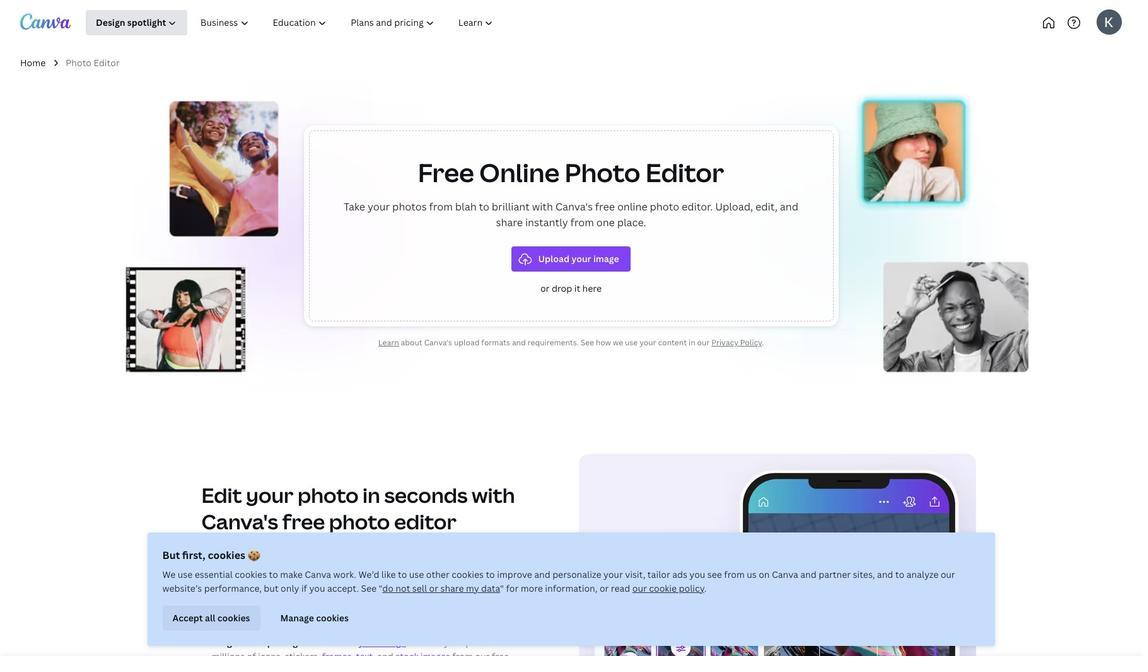 Task type: vqa. For each thing, say whether or not it's contained in the screenshot.
the
yes



Task type: locate. For each thing, give the bounding box(es) containing it.
1 horizontal spatial share
[[496, 216, 523, 230]]

from left blah
[[429, 200, 453, 214]]

editor inside drag and drop your image to the editor with ease and start editing right away. jpeg/jpg, png, webp, heic, svg, and psd (photoshop) formats are supported.
[[427, 556, 453, 568]]

free up 'one' in the top right of the page
[[595, 200, 615, 214]]

2 " from the left
[[500, 583, 504, 595]]

1 vertical spatial canva's
[[424, 338, 452, 348]]

0 vertical spatial share
[[496, 216, 523, 230]]

1 horizontal spatial canva
[[772, 569, 799, 581]]

see left how
[[581, 338, 594, 348]]

to inside take your photos from blah to brilliant with canva's free online photo editor. upload, edit, and share instantly from one place.
[[479, 200, 490, 214]]

crop them to any aspect ratio
[[212, 604, 510, 630]]

2 vertical spatial canva's
[[202, 509, 278, 536]]

image left elevate
[[381, 637, 406, 649]]

psd
[[477, 570, 495, 582]]

0 vertical spatial drag
[[287, 556, 307, 568]]

0 horizontal spatial drag
[[212, 637, 232, 649]]

place.
[[617, 216, 646, 230]]

editor up other
[[427, 556, 453, 568]]

your right take
[[368, 200, 390, 214]]

your inside take your photos from blah to brilliant with canva's free online photo editor. upload, edit, and share instantly from one place.
[[368, 200, 390, 214]]

start
[[212, 570, 232, 582]]

1 horizontal spatial in
[[689, 338, 696, 348]]

our
[[698, 338, 710, 348], [941, 569, 956, 581], [633, 583, 647, 595]]

0 vertical spatial our
[[698, 338, 710, 348]]

canva's inside take your photos from blah to brilliant with canva's free online photo editor. upload, edit, and share instantly from one place.
[[556, 200, 593, 214]]

drag and drop your image to the editor with ease and start editing right away. jpeg/jpg, png, webp, heic, svg, and psd (photoshop) formats are supported.
[[212, 556, 513, 597]]

2 horizontal spatial or
[[600, 583, 609, 595]]

0 horizontal spatial canva's
[[202, 509, 278, 536]]

drag inside drag and drop your image to the editor with ease and start editing right away. jpeg/jpg, png, webp, heic, svg, and psd (photoshop) formats are supported.
[[287, 556, 307, 568]]

your down crop them to any aspect ratio
[[359, 637, 378, 649]]

drop inside drag and drop your image to the editor with ease and start editing right away. jpeg/jpg, png, webp, heic, svg, and psd (photoshop) formats are supported.
[[328, 556, 348, 568]]

the
[[410, 556, 425, 568]]

and left requirements.
[[512, 338, 526, 348]]

canva's up instantly
[[556, 200, 593, 214]]

but
[[162, 549, 180, 563]]

in left seconds
[[363, 482, 380, 509]]

share down brilliant
[[496, 216, 523, 230]]

free up make
[[282, 509, 325, 536]]

canva's up "🍪" at the bottom left of the page
[[202, 509, 278, 536]]

1 vertical spatial formats
[[266, 585, 300, 597]]

you up "policy"
[[690, 569, 706, 581]]

supported.
[[318, 585, 365, 597]]

2 horizontal spatial our
[[941, 569, 956, 581]]

canva
[[305, 569, 331, 581], [772, 569, 799, 581]]

only
[[281, 583, 299, 595]]

0 vertical spatial drop
[[552, 282, 572, 294]]

. right cookie
[[705, 583, 707, 595]]

editor
[[394, 509, 457, 536], [427, 556, 453, 568]]

0 vertical spatial free
[[595, 200, 615, 214]]

but
[[264, 583, 279, 595]]

1 vertical spatial in
[[363, 482, 380, 509]]

formats down right
[[266, 585, 300, 597]]

crop
[[466, 604, 486, 616]]

and up the my
[[459, 570, 475, 582]]

sites,
[[853, 569, 875, 581]]

to left any
[[212, 618, 221, 630]]

online
[[480, 155, 560, 190]]

read
[[611, 583, 631, 595]]

drag for your
[[287, 556, 307, 568]]

of
[[247, 651, 256, 657]]

about
[[401, 338, 423, 348]]

1 horizontal spatial editor
[[646, 155, 724, 190]]

use up the website's at the left bottom
[[178, 569, 193, 581]]

manage cookies
[[280, 613, 349, 625]]

canva up are
[[305, 569, 331, 581]]

1 vertical spatial drag
[[212, 637, 232, 649]]

see
[[581, 338, 594, 348], [361, 583, 377, 595]]

editor up the
[[394, 509, 457, 536]]

1 vertical spatial photo
[[565, 155, 641, 190]]

drag up make
[[287, 556, 307, 568]]

0 vertical spatial from
[[429, 200, 453, 214]]

0 horizontal spatial you
[[309, 583, 325, 595]]

content
[[658, 338, 687, 348]]

your inside drag and drop your image to the editor with ease and start editing right away. jpeg/jpg, png, webp, heic, svg, and psd (photoshop) formats are supported.
[[350, 556, 370, 568]]

your right edit
[[246, 482, 294, 509]]

1 horizontal spatial "
[[500, 583, 504, 595]]

" inside we use essential cookies to make canva work. we'd like to use other cookies to improve and personalize your visit, tailor ads you see from us on canva and partner sites, and to analyze our website's performance, but only if you accept. see "
[[379, 583, 383, 595]]

in
[[689, 338, 696, 348], [363, 482, 380, 509]]

1 vertical spatial editor
[[646, 155, 724, 190]]

our down the visit,
[[633, 583, 647, 595]]

2 canva from the left
[[772, 569, 799, 581]]

take
[[344, 200, 365, 214]]

use right we
[[625, 338, 638, 348]]

drop up icons, on the left of page
[[252, 637, 273, 649]]

drag up millions
[[212, 637, 232, 649]]

and up improve
[[497, 556, 513, 568]]

from left the us
[[725, 569, 745, 581]]

photo filters editing using the canva photo editor on a mobile device image
[[579, 455, 976, 657]]

photo up 'online'
[[565, 155, 641, 190]]

drop up jpeg/jpg,
[[328, 556, 348, 568]]

0 horizontal spatial our
[[633, 583, 647, 595]]

2 horizontal spatial from
[[725, 569, 745, 581]]

with inside take your photos from blah to brilliant with canva's free online photo editor. upload, edit, and share instantly from one place.
[[532, 200, 553, 214]]

1 vertical spatial free
[[282, 509, 325, 536]]

0 vertical spatial editor
[[94, 57, 120, 69]]

0 vertical spatial you
[[690, 569, 706, 581]]

improve
[[497, 569, 532, 581]]

1 horizontal spatial use
[[409, 569, 424, 581]]

and inside take your photos from blah to brilliant with canva's free online photo editor. upload, edit, and share instantly from one place.
[[780, 200, 799, 214]]

how
[[596, 338, 611, 348]]

0 horizontal spatial formats
[[266, 585, 300, 597]]

our right analyze
[[941, 569, 956, 581]]

0 horizontal spatial canva
[[305, 569, 331, 581]]

image up like
[[372, 556, 397, 568]]

you right if
[[309, 583, 325, 595]]

your inside "edit your photo in seconds with canva's free photo editor"
[[246, 482, 294, 509]]

with
[[532, 200, 553, 214], [472, 482, 515, 509], [455, 556, 473, 568], [386, 604, 404, 616], [494, 637, 512, 649]]

0 horizontal spatial photo
[[66, 57, 91, 69]]

1 horizontal spatial drop
[[328, 556, 348, 568]]

drop
[[552, 282, 572, 294], [328, 556, 348, 568], [252, 637, 273, 649]]

precision
[[406, 604, 445, 616]]

your right elevate
[[444, 637, 464, 649]]

canva right on
[[772, 569, 799, 581]]

to right blah
[[479, 200, 490, 214]]

drop for drag and drop your image to the editor with ease and start editing right away. jpeg/jpg, png, webp, heic, svg, and psd (photoshop) formats are supported.
[[328, 556, 348, 568]]

rotate your images with precision and
[[302, 604, 466, 616]]

any
[[223, 618, 238, 630]]

free
[[418, 155, 474, 190]]

0 vertical spatial canva's
[[556, 200, 593, 214]]

seconds
[[384, 482, 468, 509]]

or left it
[[541, 282, 550, 294]]

see down png,
[[361, 583, 377, 595]]

rotate
[[302, 604, 330, 616]]

1 vertical spatial you
[[309, 583, 325, 595]]

use down the
[[409, 569, 424, 581]]

and
[[780, 200, 799, 214], [512, 338, 526, 348], [309, 556, 325, 568], [497, 556, 513, 568], [535, 569, 551, 581], [801, 569, 817, 581], [878, 569, 894, 581], [459, 570, 475, 582], [448, 604, 464, 616], [234, 637, 250, 649]]

canva's right about
[[424, 338, 452, 348]]

photo
[[66, 57, 91, 69], [565, 155, 641, 190]]

one
[[597, 216, 615, 230]]

0 horizontal spatial in
[[363, 482, 380, 509]]

webp,
[[383, 570, 410, 582]]

1 horizontal spatial drag
[[287, 556, 307, 568]]

share down svg,
[[441, 583, 464, 595]]

drop left it
[[552, 282, 572, 294]]

us
[[747, 569, 757, 581]]

your down supported.
[[332, 604, 352, 616]]

2 vertical spatial from
[[725, 569, 745, 581]]

and right sites, on the bottom of page
[[878, 569, 894, 581]]

png,
[[360, 570, 381, 582]]

2 horizontal spatial canva's
[[556, 200, 593, 214]]

with inside "edit your photo in seconds with canva's free photo editor"
[[472, 482, 515, 509]]

free
[[595, 200, 615, 214], [282, 509, 325, 536]]

policy
[[741, 338, 762, 348]]

1 vertical spatial drop
[[328, 556, 348, 568]]

" down like
[[379, 583, 383, 595]]

design
[[275, 637, 303, 649]]

0 vertical spatial editor
[[394, 509, 457, 536]]

it
[[575, 282, 581, 294]]

on
[[759, 569, 770, 581]]

use
[[625, 338, 638, 348], [178, 569, 193, 581], [409, 569, 424, 581]]

polish
[[212, 604, 238, 616]]

from left 'one' in the top right of the page
[[571, 216, 594, 230]]

1 horizontal spatial photo
[[565, 155, 641, 190]]

0 horizontal spatial "
[[379, 583, 383, 595]]

2 vertical spatial drop
[[252, 637, 273, 649]]

and left crop
[[448, 604, 464, 616]]

0 horizontal spatial share
[[441, 583, 464, 595]]

" left for at the bottom left
[[500, 583, 504, 595]]

we use essential cookies to make canva work. we'd like to use other cookies to improve and personalize your visit, tailor ads you see from us on canva and partner sites, and to analyze our website's performance, but only if you accept. see "
[[162, 569, 956, 595]]

your up we'd
[[350, 556, 370, 568]]

0 vertical spatial formats
[[482, 338, 510, 348]]

1 horizontal spatial free
[[595, 200, 615, 214]]

your up the aspect
[[240, 604, 260, 616]]

0 horizontal spatial editor
[[94, 57, 120, 69]]

1 horizontal spatial see
[[581, 338, 594, 348]]

away.
[[288, 570, 311, 582]]

0 horizontal spatial use
[[178, 569, 193, 581]]

1 horizontal spatial you
[[690, 569, 706, 581]]

home link
[[20, 56, 46, 70]]

them
[[488, 604, 510, 616]]

preview of the canva free photo editor image
[[98, 82, 1045, 393]]

analyze
[[907, 569, 939, 581]]

see inside we use essential cookies to make canva work. we'd like to use other cookies to improve and personalize your visit, tailor ads you see from us on canva and partner sites, and to analyze our website's performance, but only if you accept. see "
[[361, 583, 377, 595]]

2 horizontal spatial use
[[625, 338, 638, 348]]

to left the
[[399, 556, 408, 568]]

with inside elevate your photo with millions of icons, stickers,
[[494, 637, 512, 649]]

canva's
[[556, 200, 593, 214], [424, 338, 452, 348], [202, 509, 278, 536]]

sell
[[413, 583, 427, 595]]

and right edit,
[[780, 200, 799, 214]]

upload
[[454, 338, 480, 348]]

learn
[[378, 338, 399, 348]]

0 horizontal spatial free
[[282, 509, 325, 536]]

learn about canva's upload formats and requirements. see how we use your content in our privacy policy .
[[378, 338, 764, 348]]

formats right upload in the left of the page
[[482, 338, 510, 348]]

photo right home
[[66, 57, 91, 69]]

1 vertical spatial our
[[941, 569, 956, 581]]

ease
[[475, 556, 495, 568]]

photo inside elevate your photo with millions of icons, stickers,
[[466, 637, 491, 649]]

your inside we use essential cookies to make canva work. we'd like to use other cookies to improve and personalize your visit, tailor ads you see from us on canva and partner sites, and to analyze our website's performance, but only if you accept. see "
[[604, 569, 623, 581]]

accept.
[[327, 583, 359, 595]]

1 vertical spatial share
[[441, 583, 464, 595]]

editor
[[94, 57, 120, 69], [646, 155, 724, 190]]

in right content
[[689, 338, 696, 348]]

image
[[372, 556, 397, 568], [381, 637, 406, 649]]

0 horizontal spatial see
[[361, 583, 377, 595]]

0 vertical spatial image
[[372, 556, 397, 568]]

0 horizontal spatial drop
[[252, 637, 273, 649]]

instantly.
[[245, 556, 285, 568]]

crop them to any aspect ratio link
[[212, 604, 510, 630]]

or left read
[[600, 583, 609, 595]]

. down pictures.
[[291, 618, 293, 630]]

cookies
[[208, 549, 245, 563], [235, 569, 267, 581], [452, 569, 484, 581], [218, 613, 250, 625], [316, 613, 349, 625]]

your left content
[[640, 338, 657, 348]]

are
[[302, 585, 316, 597]]

your up read
[[604, 569, 623, 581]]

our left privacy
[[698, 338, 710, 348]]

1 vertical spatial see
[[361, 583, 377, 595]]

to right elements at the left of page
[[347, 637, 357, 649]]

1 vertical spatial from
[[571, 216, 594, 230]]

formats inside drag and drop your image to the editor with ease and start editing right away. jpeg/jpg, png, webp, heic, svg, and psd (photoshop) formats are supported.
[[266, 585, 300, 597]]

you
[[690, 569, 706, 581], [309, 583, 325, 595]]

edit
[[202, 482, 242, 509]]

accept all cookies button
[[162, 606, 260, 632]]

or right sell
[[429, 583, 438, 595]]

1 vertical spatial editor
[[427, 556, 453, 568]]

"
[[379, 583, 383, 595], [500, 583, 504, 595]]

1 horizontal spatial canva's
[[424, 338, 452, 348]]

1 " from the left
[[379, 583, 383, 595]]



Task type: describe. For each thing, give the bounding box(es) containing it.
free online photo editor
[[418, 155, 724, 190]]

do
[[383, 583, 394, 595]]

manage cookies button
[[270, 606, 359, 632]]

online
[[618, 200, 648, 214]]

millions
[[212, 651, 245, 657]]

upload
[[212, 556, 243, 568]]

to left analyze
[[896, 569, 905, 581]]

information,
[[545, 583, 598, 595]]

drag for design
[[212, 637, 232, 649]]

photo inside take your photos from blah to brilliant with canva's free online photo editor. upload, edit, and share instantly from one place.
[[650, 200, 680, 214]]

editor inside "edit your photo in seconds with canva's free photo editor"
[[394, 509, 457, 536]]

we
[[162, 569, 176, 581]]

editor.
[[682, 200, 713, 214]]

(photoshop)
[[212, 585, 264, 597]]

partner
[[819, 569, 851, 581]]

but first, cookies 🍪
[[162, 549, 260, 563]]

essential
[[195, 569, 233, 581]]

edit your photo in seconds with canva's free photo editor
[[202, 482, 515, 536]]

brilliant
[[492, 200, 530, 214]]

upload instantly.
[[212, 556, 285, 568]]

elements
[[305, 637, 345, 649]]

more
[[521, 583, 543, 595]]

see
[[708, 569, 722, 581]]

performance,
[[204, 583, 262, 595]]

your inside elevate your photo with millions of icons, stickers,
[[444, 637, 464, 649]]

photo editor
[[66, 57, 120, 69]]

ads
[[673, 569, 688, 581]]

our inside we use essential cookies to make canva work. we'd like to use other cookies to improve and personalize your visit, tailor ads you see from us on canva and partner sites, and to analyze our website's performance, but only if you accept. see "
[[941, 569, 956, 581]]

not
[[396, 583, 410, 595]]

to inside crop them to any aspect ratio
[[212, 618, 221, 630]]

and up do not sell or share my data " for more information, or read our cookie policy .
[[535, 569, 551, 581]]

personalize
[[553, 569, 602, 581]]

ratio
[[271, 618, 291, 630]]

make
[[280, 569, 303, 581]]

in inside "edit your photo in seconds with canva's free photo editor"
[[363, 482, 380, 509]]

0 horizontal spatial or
[[429, 583, 438, 595]]

do not sell or share my data link
[[383, 583, 500, 595]]

image inside drag and drop your image to the editor with ease and start editing right away. jpeg/jpg, png, webp, heic, svg, and psd (photoshop) formats are supported.
[[372, 556, 397, 568]]

to up data
[[486, 569, 495, 581]]

if
[[302, 583, 307, 595]]

0 vertical spatial in
[[689, 338, 696, 348]]

to inside drag and drop your image to the editor with ease and start editing right away. jpeg/jpg, png, webp, heic, svg, and psd (photoshop) formats are supported.
[[399, 556, 408, 568]]

and left partner
[[801, 569, 817, 581]]

1 horizontal spatial our
[[698, 338, 710, 348]]

0 vertical spatial photo
[[66, 57, 91, 69]]

1 horizontal spatial from
[[571, 216, 594, 230]]

photos
[[393, 200, 427, 214]]

top level navigation element
[[86, 10, 547, 35]]

website's
[[162, 583, 202, 595]]

0 vertical spatial see
[[581, 338, 594, 348]]

1 vertical spatial image
[[381, 637, 406, 649]]

home
[[20, 57, 46, 69]]

data
[[481, 583, 500, 595]]

0 horizontal spatial from
[[429, 200, 453, 214]]

accept
[[173, 613, 203, 625]]

blah
[[455, 200, 477, 214]]

our cookie policy link
[[633, 583, 705, 595]]

take your photos from blah to brilliant with canva's free online photo editor. upload, edit, and share instantly from one place.
[[344, 200, 799, 230]]

upload,
[[716, 200, 753, 214]]

privacy
[[712, 338, 739, 348]]

we'd
[[359, 569, 379, 581]]

images
[[354, 604, 384, 616]]

share inside take your photos from blah to brilliant with canva's free online photo editor. upload, edit, and share instantly from one place.
[[496, 216, 523, 230]]

1 horizontal spatial or
[[541, 282, 550, 294]]

and up of
[[234, 637, 250, 649]]

icons,
[[258, 651, 283, 657]]

drag and drop design elements to your image .
[[212, 637, 408, 649]]

privacy policy link
[[712, 338, 762, 348]]

from inside we use essential cookies to make canva work. we'd like to use other cookies to improve and personalize your visit, tailor ads you see from us on canva and partner sites, and to analyze our website's performance, but only if you accept. see "
[[725, 569, 745, 581]]

1 horizontal spatial formats
[[482, 338, 510, 348]]

editing
[[234, 570, 264, 582]]

tailor
[[648, 569, 671, 581]]

polish your pictures.
[[212, 604, 300, 616]]

. left elevate
[[406, 637, 408, 649]]

stickers,
[[285, 651, 320, 657]]

my
[[466, 583, 479, 595]]

2 horizontal spatial drop
[[552, 282, 572, 294]]

policy
[[679, 583, 705, 595]]

to right like
[[398, 569, 407, 581]]

right
[[266, 570, 286, 582]]

or drop it here
[[541, 282, 602, 294]]

and up away. in the left of the page
[[309, 556, 325, 568]]

for
[[506, 583, 519, 595]]

2 vertical spatial our
[[633, 583, 647, 595]]

all
[[205, 613, 215, 625]]

free inside "edit your photo in seconds with canva's free photo editor"
[[282, 509, 325, 536]]

jpeg/jpg,
[[313, 570, 358, 582]]

visit,
[[625, 569, 646, 581]]

requirements.
[[528, 338, 579, 348]]

we
[[613, 338, 623, 348]]

canva's inside "edit your photo in seconds with canva's free photo editor"
[[202, 509, 278, 536]]

. right privacy
[[762, 338, 764, 348]]

with inside drag and drop your image to the editor with ease and start editing right away. jpeg/jpg, png, webp, heic, svg, and psd (photoshop) formats are supported.
[[455, 556, 473, 568]]

like
[[382, 569, 396, 581]]

drop for drag and drop design elements to your image .
[[252, 637, 273, 649]]

edit,
[[756, 200, 778, 214]]

free inside take your photos from blah to brilliant with canva's free online photo editor. upload, edit, and share instantly from one place.
[[595, 200, 615, 214]]

cookie
[[649, 583, 677, 595]]

svg,
[[437, 570, 457, 582]]

to up but
[[269, 569, 278, 581]]

do not sell or share my data " for more information, or read our cookie policy .
[[383, 583, 707, 595]]

work.
[[334, 569, 357, 581]]

accept all cookies
[[173, 613, 250, 625]]

aspect
[[240, 618, 269, 630]]

learn link
[[378, 338, 399, 348]]

1 canva from the left
[[305, 569, 331, 581]]

heic,
[[412, 570, 435, 582]]

your image link
[[359, 637, 406, 649]]



